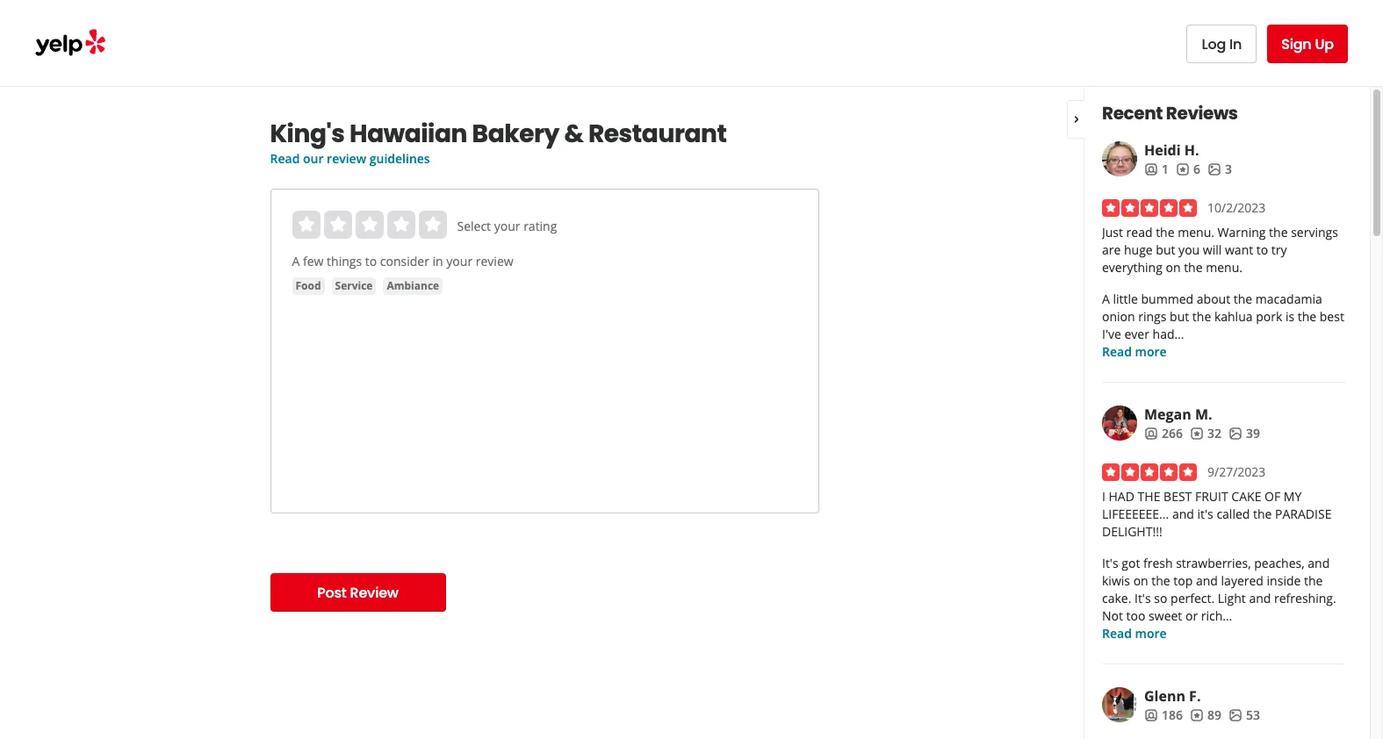 Task type: locate. For each thing, give the bounding box(es) containing it.
photos element containing 3
[[1208, 161, 1232, 178]]

0 vertical spatial read more
[[1102, 343, 1167, 360]]

more down ever
[[1135, 343, 1167, 360]]

2 5 star rating image from the top
[[1102, 464, 1197, 481]]

reviews element containing 89
[[1190, 707, 1222, 725]]

photos element containing 53
[[1229, 707, 1260, 725]]

0 vertical spatial but
[[1156, 242, 1176, 258]]

1 vertical spatial your
[[446, 253, 473, 270]]

1 vertical spatial on
[[1134, 573, 1149, 589]]

0 horizontal spatial review
[[327, 150, 366, 167]]

16 friends v2 image left '1'
[[1145, 162, 1159, 176]]

a left the few
[[292, 253, 300, 270]]

menu.
[[1178, 224, 1215, 241], [1206, 259, 1243, 276]]

2 vertical spatial 16 photos v2 image
[[1229, 709, 1243, 723]]

review inside king's hawaiian bakery & restaurant read our review guidelines
[[327, 150, 366, 167]]

reviews element containing 6
[[1176, 161, 1201, 178]]

read more button down too
[[1102, 625, 1167, 643]]

glenn
[[1145, 687, 1186, 706]]

photos element right 6
[[1208, 161, 1232, 178]]

0 vertical spatial friends element
[[1145, 161, 1169, 178]]

called
[[1217, 506, 1250, 523]]

1 vertical spatial read more button
[[1102, 625, 1167, 643]]

reviews element containing 32
[[1190, 425, 1222, 443]]

16 photos v2 image left 3
[[1208, 162, 1222, 176]]

megan m.
[[1145, 405, 1213, 424]]

16 review v2 image left 32
[[1190, 427, 1204, 441]]

2 friends element from the top
[[1145, 425, 1183, 443]]

up
[[1315, 34, 1334, 54]]

None radio
[[387, 211, 415, 239]]

16 photos v2 image
[[1208, 162, 1222, 176], [1229, 427, 1243, 441], [1229, 709, 1243, 723]]

to right the things
[[365, 253, 377, 270]]

1 vertical spatial read
[[1102, 343, 1132, 360]]

and down best
[[1173, 506, 1195, 523]]

friends element down heidi
[[1145, 161, 1169, 178]]

delight!!!
[[1102, 524, 1163, 540]]

1 vertical spatial 5 star rating image
[[1102, 464, 1197, 481]]

our
[[303, 150, 324, 167]]

16 review v2 image left 6
[[1176, 162, 1190, 176]]

1 vertical spatial more
[[1135, 625, 1167, 642]]

heidi h.
[[1145, 141, 1199, 160]]

5 star rating image
[[1102, 199, 1197, 217], [1102, 464, 1197, 481]]

5 star rating image for megan m.
[[1102, 464, 1197, 481]]

the down of
[[1253, 506, 1272, 523]]

had
[[1109, 488, 1135, 505]]

0 vertical spatial read
[[270, 150, 300, 167]]

5 star rating image up the the
[[1102, 464, 1197, 481]]

on down you
[[1166, 259, 1181, 276]]

16 photos v2 image left 53
[[1229, 709, 1243, 723]]

16 photos v2 image for megan m.
[[1229, 427, 1243, 441]]

rich…
[[1201, 608, 1233, 625]]

2 read more button from the top
[[1102, 625, 1167, 643]]

2 more from the top
[[1135, 625, 1167, 642]]

2 vertical spatial read
[[1102, 625, 1132, 642]]

close sidebar icon image
[[1070, 112, 1084, 126], [1070, 112, 1084, 126]]

5 star rating image up read
[[1102, 199, 1197, 217]]

macadamia
[[1256, 291, 1323, 307]]

1 vertical spatial photos element
[[1229, 425, 1260, 443]]

reviews element for m.
[[1190, 425, 1222, 443]]

1 vertical spatial 16 friends v2 image
[[1145, 427, 1159, 441]]

1 vertical spatial review
[[476, 253, 514, 270]]

read
[[270, 150, 300, 167], [1102, 343, 1132, 360], [1102, 625, 1132, 642]]

0 horizontal spatial a
[[292, 253, 300, 270]]

1 horizontal spatial your
[[494, 218, 520, 235]]

0 vertical spatial 16 review v2 image
[[1176, 162, 1190, 176]]

0 vertical spatial reviews element
[[1176, 161, 1201, 178]]

photo of glenn f. image
[[1102, 688, 1138, 723]]

0 vertical spatial on
[[1166, 259, 1181, 276]]

0 vertical spatial 16 friends v2 image
[[1145, 162, 1159, 176]]

menu. up you
[[1178, 224, 1215, 241]]

refreshing.
[[1275, 590, 1337, 607]]

to inside the just read the menu. warning the servings are huge but you will want to try everything on the menu.
[[1257, 242, 1269, 258]]

it's
[[1198, 506, 1214, 523]]

0 vertical spatial more
[[1135, 343, 1167, 360]]

39
[[1246, 425, 1260, 442]]

1 horizontal spatial on
[[1166, 259, 1181, 276]]

glenn f.
[[1145, 687, 1201, 706]]

1 vertical spatial read more
[[1102, 625, 1167, 642]]

not
[[1102, 608, 1123, 625]]

16 photos v2 image left the 39
[[1229, 427, 1243, 441]]

it's left so
[[1135, 590, 1151, 607]]

reviews element down h. on the top of the page
[[1176, 161, 1201, 178]]

more
[[1135, 343, 1167, 360], [1135, 625, 1167, 642]]

1 vertical spatial 16 review v2 image
[[1190, 427, 1204, 441]]

megan
[[1145, 405, 1192, 424]]

log in button
[[1187, 25, 1257, 63]]

reviews element for f.
[[1190, 707, 1222, 725]]

friends element for megan m.
[[1145, 425, 1183, 443]]

1 5 star rating image from the top
[[1102, 199, 1197, 217]]

restaurant
[[588, 117, 727, 151]]

0 vertical spatial a
[[292, 253, 300, 270]]

read down not
[[1102, 625, 1132, 642]]

the inside i had the best fruit cake of my lifeeeeee... and it's called the paradise delight!!!
[[1253, 506, 1272, 523]]

the up so
[[1152, 573, 1171, 589]]

f.
[[1189, 687, 1201, 706]]

1 vertical spatial a
[[1102, 291, 1110, 307]]

2 vertical spatial photos element
[[1229, 707, 1260, 725]]

photos element right the 89
[[1229, 707, 1260, 725]]

read for heidi h.
[[1102, 343, 1132, 360]]

read left our
[[270, 150, 300, 167]]

friends element for glenn f.
[[1145, 707, 1183, 725]]

your right 'in'
[[446, 253, 473, 270]]

and down strawberries,
[[1196, 573, 1218, 589]]

food
[[296, 278, 321, 293]]

review right our
[[327, 150, 366, 167]]

1 horizontal spatial review
[[476, 253, 514, 270]]

None radio
[[292, 211, 320, 239], [324, 211, 352, 239], [355, 211, 383, 239], [419, 211, 447, 239], [292, 211, 320, 239], [324, 211, 352, 239], [355, 211, 383, 239], [419, 211, 447, 239]]

photos element right 32
[[1229, 425, 1260, 443]]

friends element down megan
[[1145, 425, 1183, 443]]

9/27/2023
[[1208, 464, 1266, 480]]

0 horizontal spatial on
[[1134, 573, 1149, 589]]

bakery
[[472, 117, 559, 151]]

and down layered
[[1249, 590, 1271, 607]]

reviews
[[1166, 101, 1238, 126]]

read for megan m.
[[1102, 625, 1132, 642]]

review down select your rating
[[476, 253, 514, 270]]

more for heidi h.
[[1135, 343, 1167, 360]]

read more down ever
[[1102, 343, 1167, 360]]

in
[[1230, 34, 1242, 54]]

m.
[[1195, 405, 1213, 424]]

16 review v2 image for m.
[[1190, 427, 1204, 441]]

friends element containing 1
[[1145, 161, 1169, 178]]

on
[[1166, 259, 1181, 276], [1134, 573, 1149, 589]]

16 review v2 image
[[1190, 709, 1204, 723]]

the right is
[[1298, 308, 1317, 325]]

the
[[1156, 224, 1175, 241], [1269, 224, 1288, 241], [1184, 259, 1203, 276], [1234, 291, 1253, 307], [1193, 308, 1212, 325], [1298, 308, 1317, 325], [1253, 506, 1272, 523], [1152, 573, 1171, 589], [1304, 573, 1323, 589]]

0 vertical spatial it's
[[1102, 555, 1119, 572]]

1 horizontal spatial to
[[1257, 242, 1269, 258]]

0 horizontal spatial to
[[365, 253, 377, 270]]

of
[[1265, 488, 1281, 505]]

friends element containing 186
[[1145, 707, 1183, 725]]

paradise
[[1275, 506, 1332, 523]]

i
[[1102, 488, 1106, 505]]

layered
[[1221, 573, 1264, 589]]

1 vertical spatial it's
[[1135, 590, 1151, 607]]

more down sweet
[[1135, 625, 1167, 642]]

friends element down glenn
[[1145, 707, 1183, 725]]

servings
[[1291, 224, 1339, 241]]

2 vertical spatial reviews element
[[1190, 707, 1222, 725]]

photos element containing 39
[[1229, 425, 1260, 443]]

16 friends v2 image for heidi h.
[[1145, 162, 1159, 176]]

1 vertical spatial 16 photos v2 image
[[1229, 427, 1243, 441]]

on inside it's got fresh strawberries, peaches, and kiwis on the top and layered inside the cake. it's so perfect. light and refreshing. not too sweet or rich…
[[1134, 573, 1149, 589]]

a
[[292, 253, 300, 270], [1102, 291, 1110, 307]]

are
[[1102, 242, 1121, 258]]

friends element
[[1145, 161, 1169, 178], [1145, 425, 1183, 443], [1145, 707, 1183, 725]]

16 friends v2 image
[[1145, 162, 1159, 176], [1145, 427, 1159, 441]]

0 vertical spatial 5 star rating image
[[1102, 199, 1197, 217]]

16 review v2 image
[[1176, 162, 1190, 176], [1190, 427, 1204, 441]]

friends element containing 266
[[1145, 425, 1183, 443]]

menu. down will
[[1206, 259, 1243, 276]]

read more button down ever
[[1102, 343, 1167, 361]]

16 friends v2 image left "266" at the right bottom of page
[[1145, 427, 1159, 441]]

will
[[1203, 242, 1222, 258]]

huge
[[1124, 242, 1153, 258]]

3
[[1225, 161, 1232, 177]]

photo of megan m. image
[[1102, 406, 1138, 441]]

reviews element down m.
[[1190, 425, 1222, 443]]

and
[[1173, 506, 1195, 523], [1308, 555, 1330, 572], [1196, 573, 1218, 589], [1249, 590, 1271, 607]]

16 friends v2 image for megan m.
[[1145, 427, 1159, 441]]

try
[[1272, 242, 1287, 258]]

2 16 friends v2 image from the top
[[1145, 427, 1159, 441]]

the
[[1138, 488, 1161, 505]]

but left you
[[1156, 242, 1176, 258]]

review for hawaiian
[[327, 150, 366, 167]]

1 horizontal spatial it's
[[1135, 590, 1151, 607]]

it's got fresh strawberries, peaches, and kiwis on the top and layered inside the cake. it's so perfect. light and refreshing. not too sweet or rich…
[[1102, 555, 1337, 625]]

sign up button
[[1268, 25, 1348, 63]]

3 friends element from the top
[[1145, 707, 1183, 725]]

1 vertical spatial friends element
[[1145, 425, 1183, 443]]

a for a little bummed about the macadamia onion rings but the kahlua pork is the best i've ever had…
[[1102, 291, 1110, 307]]

2 vertical spatial friends element
[[1145, 707, 1183, 725]]

1 vertical spatial reviews element
[[1190, 425, 1222, 443]]

read more button for heidi h.
[[1102, 343, 1167, 361]]

0 vertical spatial photos element
[[1208, 161, 1232, 178]]

best
[[1164, 488, 1192, 505]]

but inside a little bummed about the macadamia onion rings but the kahlua pork is the best i've ever had…
[[1170, 308, 1190, 325]]

things
[[327, 253, 362, 270]]

photos element
[[1208, 161, 1232, 178], [1229, 425, 1260, 443], [1229, 707, 1260, 725]]

a inside a little bummed about the macadamia onion rings but the kahlua pork is the best i've ever had…
[[1102, 291, 1110, 307]]

post review
[[317, 583, 399, 603]]

read more
[[1102, 343, 1167, 360], [1102, 625, 1167, 642]]

1 more from the top
[[1135, 343, 1167, 360]]

read more down too
[[1102, 625, 1167, 642]]

1 friends element from the top
[[1145, 161, 1169, 178]]

1 read more from the top
[[1102, 343, 1167, 360]]

the down about
[[1193, 308, 1212, 325]]

0 vertical spatial read more button
[[1102, 343, 1167, 361]]

1 read more button from the top
[[1102, 343, 1167, 361]]

1 16 friends v2 image from the top
[[1145, 162, 1159, 176]]

1 horizontal spatial a
[[1102, 291, 1110, 307]]

a little bummed about the macadamia onion rings but the kahlua pork is the best i've ever had…
[[1102, 291, 1345, 343]]

want
[[1225, 242, 1254, 258]]

your left rating
[[494, 218, 520, 235]]

1 vertical spatial but
[[1170, 308, 1190, 325]]

on down got
[[1134, 573, 1149, 589]]

photo of heidi h. image
[[1102, 141, 1138, 177]]

i've
[[1102, 326, 1122, 343]]

it's
[[1102, 555, 1119, 572], [1135, 590, 1151, 607]]

0 vertical spatial review
[[327, 150, 366, 167]]

2 read more from the top
[[1102, 625, 1167, 642]]

reviews element
[[1176, 161, 1201, 178], [1190, 425, 1222, 443], [1190, 707, 1222, 725]]

but up "had…"
[[1170, 308, 1190, 325]]

a left 'little'
[[1102, 291, 1110, 307]]

photos element for heidi h.
[[1208, 161, 1232, 178]]

read down the i've
[[1102, 343, 1132, 360]]

inside
[[1267, 573, 1301, 589]]

0 vertical spatial 16 photos v2 image
[[1208, 162, 1222, 176]]

but
[[1156, 242, 1176, 258], [1170, 308, 1190, 325]]

it's up kiwis
[[1102, 555, 1119, 572]]

reviews element down the 'f.'
[[1190, 707, 1222, 725]]

to left try
[[1257, 242, 1269, 258]]



Task type: describe. For each thing, give the bounding box(es) containing it.
rating
[[524, 218, 557, 235]]

strawberries,
[[1176, 555, 1251, 572]]

read inside king's hawaiian bakery & restaurant read our review guidelines
[[270, 150, 300, 167]]

lifeeeeee...
[[1102, 506, 1169, 523]]

266
[[1162, 425, 1183, 442]]

rating element
[[292, 211, 447, 239]]

10/2/2023
[[1208, 199, 1266, 216]]

too
[[1127, 608, 1146, 625]]

light
[[1218, 590, 1246, 607]]

but inside the just read the menu. warning the servings are huge but you will want to try everything on the menu.
[[1156, 242, 1176, 258]]

so
[[1154, 590, 1168, 607]]

pork
[[1256, 308, 1283, 325]]

cake.
[[1102, 590, 1132, 607]]

0 vertical spatial menu.
[[1178, 224, 1215, 241]]

read
[[1127, 224, 1153, 241]]

and inside i had the best fruit cake of my lifeeeeee... and it's called the paradise delight!!!
[[1173, 506, 1195, 523]]

read more for heidi h.
[[1102, 343, 1167, 360]]

photos element for glenn f.
[[1229, 707, 1260, 725]]

onion
[[1102, 308, 1135, 325]]

hawaiian
[[350, 117, 467, 151]]

king's hawaiian bakery & restaurant link
[[270, 117, 819, 151]]

1 vertical spatial menu.
[[1206, 259, 1243, 276]]

got
[[1122, 555, 1140, 572]]

i had the best fruit cake of my lifeeeeee... and it's called the paradise delight!!!
[[1102, 488, 1332, 540]]

or
[[1186, 608, 1198, 625]]

read more button for megan m.
[[1102, 625, 1167, 643]]

post review button
[[270, 574, 446, 612]]

post
[[317, 583, 347, 603]]

the down you
[[1184, 259, 1203, 276]]

select your rating
[[457, 218, 557, 235]]

perfect.
[[1171, 590, 1215, 607]]

warning
[[1218, 224, 1266, 241]]

log
[[1202, 34, 1226, 54]]

my
[[1284, 488, 1302, 505]]

few
[[303, 253, 324, 270]]

16 friends v2 image
[[1145, 709, 1159, 723]]

read our review guidelines link
[[270, 150, 430, 167]]

89
[[1208, 707, 1222, 724]]

king's
[[270, 117, 345, 151]]

best
[[1320, 308, 1345, 325]]

rings
[[1139, 308, 1167, 325]]

fruit
[[1195, 488, 1229, 505]]

guidelines
[[370, 150, 430, 167]]

bummed
[[1141, 291, 1194, 307]]

kiwis
[[1102, 573, 1130, 589]]

cake
[[1232, 488, 1262, 505]]

&
[[564, 117, 584, 151]]

the up 'kahlua'
[[1234, 291, 1253, 307]]

more for megan m.
[[1135, 625, 1167, 642]]

reviews element for h.
[[1176, 161, 1201, 178]]

service
[[335, 278, 373, 293]]

ever
[[1125, 326, 1150, 343]]

review for few
[[476, 253, 514, 270]]

0 horizontal spatial it's
[[1102, 555, 1119, 572]]

recent reviews
[[1102, 101, 1238, 126]]

kahlua
[[1215, 308, 1253, 325]]

a few things to consider in your review
[[292, 253, 514, 270]]

32
[[1208, 425, 1222, 442]]

16 photos v2 image for heidi h.
[[1208, 162, 1222, 176]]

little
[[1113, 291, 1138, 307]]

the right read
[[1156, 224, 1175, 241]]

friends element for heidi h.
[[1145, 161, 1169, 178]]

sweet
[[1149, 608, 1183, 625]]

top
[[1174, 573, 1193, 589]]

the up try
[[1269, 224, 1288, 241]]

had…
[[1153, 326, 1185, 343]]

on inside the just read the menu. warning the servings are huge but you will want to try everything on the menu.
[[1166, 259, 1181, 276]]

read more for megan m.
[[1102, 625, 1167, 642]]

photos element for megan m.
[[1229, 425, 1260, 443]]

186
[[1162, 707, 1183, 724]]

in
[[433, 253, 443, 270]]

is
[[1286, 308, 1295, 325]]

peaches,
[[1255, 555, 1305, 572]]

53
[[1246, 707, 1260, 724]]

log in
[[1202, 34, 1242, 54]]

ambiance
[[387, 278, 439, 293]]

0 vertical spatial your
[[494, 218, 520, 235]]

select
[[457, 218, 491, 235]]

king's hawaiian bakery & restaurant read our review guidelines
[[270, 117, 727, 167]]

and up refreshing.
[[1308, 555, 1330, 572]]

sign up
[[1282, 34, 1334, 54]]

everything
[[1102, 259, 1163, 276]]

fresh
[[1144, 555, 1173, 572]]

a for a few things to consider in your review
[[292, 253, 300, 270]]

16 photos v2 image for glenn f.
[[1229, 709, 1243, 723]]

just read the menu. warning the servings are huge but you will want to try everything on the menu.
[[1102, 224, 1339, 276]]

about
[[1197, 291, 1231, 307]]

h.
[[1185, 141, 1199, 160]]

review
[[350, 583, 399, 603]]

the up refreshing.
[[1304, 573, 1323, 589]]

16 review v2 image for h.
[[1176, 162, 1190, 176]]

sign
[[1282, 34, 1312, 54]]

1
[[1162, 161, 1169, 177]]

0 horizontal spatial your
[[446, 253, 473, 270]]

6
[[1194, 161, 1201, 177]]

consider
[[380, 253, 429, 270]]

heidi
[[1145, 141, 1181, 160]]

5 star rating image for heidi h.
[[1102, 199, 1197, 217]]

recent
[[1102, 101, 1163, 126]]



Task type: vqa. For each thing, say whether or not it's contained in the screenshot.
1st Wrote from the left
no



